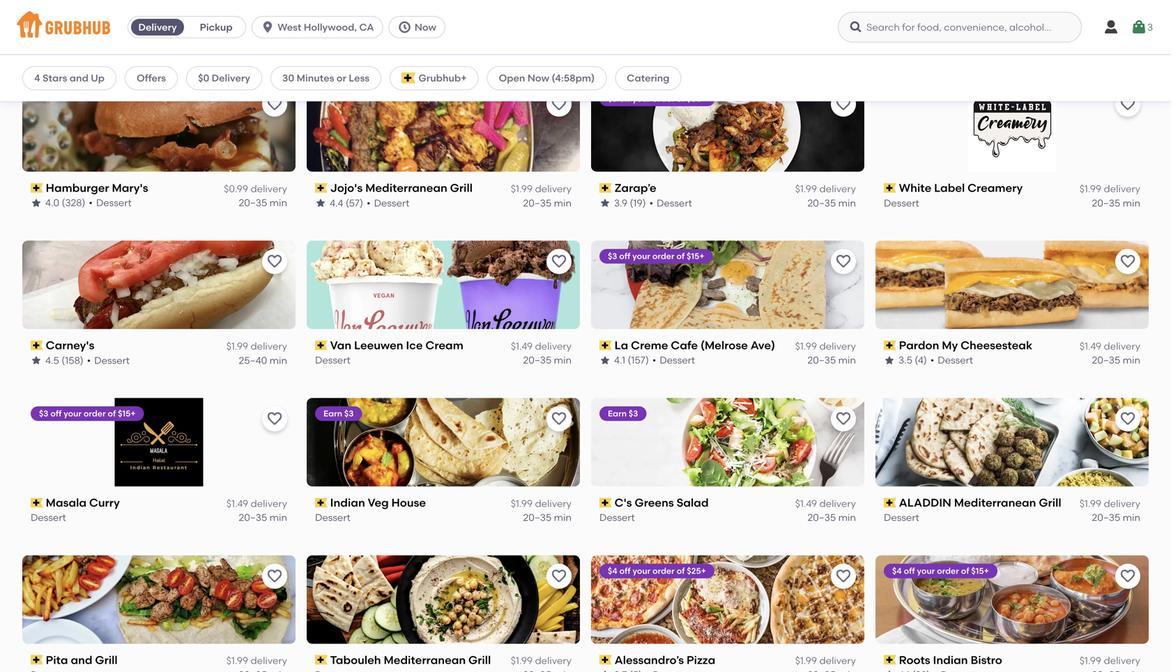 Task type: describe. For each thing, give the bounding box(es) containing it.
20–35 for curry kingdom
[[1092, 40, 1121, 52]]

star icon image for alessandro's
[[600, 670, 611, 673]]

20–35 min for aladdin mediterranean grill
[[1092, 512, 1141, 524]]

donuts
[[77, 24, 116, 38]]

(4)
[[915, 355, 927, 367]]

la
[[615, 339, 628, 352]]

20–35 min for van leeuwen ice cream
[[523, 355, 572, 367]]

delivery for zarap'e
[[820, 183, 856, 195]]

delivery for aladdin mediterranean grill
[[1104, 498, 1141, 510]]

alessandro's pizza
[[615, 654, 716, 667]]

20–35 for aladdin mediterranean grill
[[1092, 512, 1121, 524]]

now inside now button
[[415, 21, 436, 33]]

Search for food, convenience, alcohol... search field
[[838, 12, 1082, 43]]

and for stars
[[70, 72, 88, 84]]

alessandro's
[[615, 654, 684, 667]]

$1.49 delivery for tasty donuts and cafe
[[226, 26, 287, 37]]

dessert down tasty donuts and cafe
[[94, 40, 129, 52]]

4.5 (158)
[[45, 355, 83, 367]]

$15+ for curry
[[118, 409, 136, 419]]

pizza
[[687, 654, 716, 667]]

c's
[[615, 496, 632, 510]]

$3 down 3.9
[[608, 251, 617, 262]]

$1.49 for c's greens salad
[[795, 498, 817, 510]]

15–30 for $1.49 delivery
[[241, 40, 267, 52]]

dessert down white
[[884, 197, 920, 209]]

pardon my cheesesteak
[[899, 339, 1033, 352]]

25–40
[[239, 355, 267, 367]]

tabouleh mediterranean grill logo image
[[307, 556, 580, 644]]

off for zarap'e
[[619, 94, 631, 104]]

subscription pass image for c's greens salad
[[600, 498, 612, 508]]

$3 down van
[[344, 409, 354, 419]]

(4:58pm)
[[552, 72, 595, 84]]

dessert right (19)
[[657, 197, 692, 209]]

tasty donuts and cafe
[[46, 24, 170, 38]]

alessandro's pizza logo image
[[591, 556, 865, 644]]

4.4
[[330, 197, 343, 209]]

west hollywood, ca
[[278, 21, 374, 33]]

delivery for roots indian bistro
[[1104, 655, 1141, 667]]

0 vertical spatial curry
[[899, 24, 930, 38]]

delivery for van leeuwen ice cream
[[535, 340, 572, 352]]

pita and grill logo image
[[22, 556, 296, 644]]

subscription pass image for la creme cafe (melrose ave)
[[600, 341, 612, 351]]

cheesesteak
[[961, 339, 1033, 352]]

indian veg house logo image
[[307, 398, 580, 487]]

20–35 for van leeuwen ice cream
[[523, 355, 552, 367]]

off for masala curry
[[50, 409, 62, 419]]

c's greens salad
[[615, 496, 709, 510]]

tabouleh
[[330, 654, 381, 667]]

3.5 (4)
[[899, 355, 927, 367]]

your for masala curry
[[64, 409, 82, 419]]

star icon image for hamburger
[[31, 198, 42, 209]]

creamery
[[968, 181, 1023, 195]]

• dessert for hamburger
[[89, 197, 132, 209]]

$15+ for creme
[[687, 251, 705, 262]]

pita
[[46, 654, 68, 667]]

zarap'e
[[615, 181, 657, 195]]

subscription pass image for roots indian bistro
[[884, 656, 896, 666]]

20–35 for hamburger mary's
[[239, 197, 267, 209]]

bistro
[[971, 654, 1002, 667]]

$1.99 for tabouleh mediterranean grill
[[511, 655, 533, 667]]

order for masala curry
[[84, 409, 106, 419]]

kingdom
[[932, 24, 982, 38]]

less
[[349, 72, 370, 84]]

subscription pass image for pita and grill
[[31, 656, 43, 666]]

pardon
[[899, 339, 939, 352]]

$1.49 delivery link
[[600, 23, 856, 39]]

30 minutes or less
[[282, 72, 370, 84]]

label
[[934, 181, 965, 195]]

aladdin mediterranean grill
[[899, 496, 1062, 510]]

dessert down ca
[[372, 40, 407, 52]]

aladdin mediterranean grill logo image
[[876, 398, 1149, 487]]

ca
[[359, 21, 374, 33]]

$1.49 for tasty donuts and cafe
[[226, 26, 248, 37]]

svg image for 3
[[1131, 19, 1148, 36]]

• for jojo's
[[367, 197, 371, 209]]

• dessert for pardon
[[931, 355, 973, 367]]

zarap'e logo image
[[591, 83, 865, 172]]

white label creamery
[[899, 181, 1023, 195]]

subscription pass image for pardon my cheesesteak
[[884, 341, 896, 351]]

star icon image for roots
[[884, 670, 895, 673]]

house
[[391, 496, 426, 510]]

$1.99 for la creme cafe (melrose ave)
[[795, 340, 817, 352]]

0 horizontal spatial indian
[[330, 496, 365, 510]]

star icon image for la
[[600, 355, 611, 366]]

4.0 (328)
[[45, 197, 85, 209]]

(158)
[[62, 355, 83, 367]]

$1.99 delivery for zarap'e
[[795, 183, 856, 195]]

4
[[34, 72, 40, 84]]

delivery for curry kingdom
[[1104, 26, 1141, 37]]

my
[[942, 339, 958, 352]]

pickup button
[[187, 16, 245, 38]]

van leeuwen ice cream
[[330, 339, 464, 352]]

20–35 min for pardon my cheesesteak
[[1092, 355, 1141, 367]]

• for tasty
[[87, 40, 90, 52]]

15–30 min for $1.49 delivery
[[241, 40, 287, 52]]

$3 off your order of $15+ for creme
[[608, 251, 705, 262]]

grubhub plus flag logo image
[[402, 73, 416, 84]]

masala curry logo image
[[115, 398, 203, 487]]

$1.99 delivery for aladdin mediterranean grill
[[1080, 498, 1141, 510]]

(57)
[[346, 197, 363, 209]]

now button
[[389, 16, 451, 38]]

3.9
[[614, 197, 628, 209]]

$3 down 4.1 (157)
[[629, 409, 638, 419]]

$1.99 for pita and grill
[[226, 655, 248, 667]]

west
[[278, 21, 301, 33]]

jojo's
[[330, 181, 363, 195]]

20–35 for la creme cafe (melrose ave)
[[808, 355, 836, 367]]

up
[[91, 72, 105, 84]]

1 horizontal spatial indian
[[933, 654, 968, 667]]

4.1 (27)
[[330, 40, 361, 52]]

pardon my cheesesteak logo image
[[876, 241, 1149, 329]]

$1.49 for pardon my cheesesteak
[[1080, 340, 1102, 352]]

delivery for c's greens salad
[[820, 498, 856, 510]]

earn $3 for c's
[[608, 409, 638, 419]]

$1.49 delivery for c's greens salad
[[795, 498, 856, 510]]

4.5
[[45, 355, 59, 367]]

your for zarap'e
[[633, 94, 650, 104]]

hamburger mary's
[[46, 181, 148, 195]]

order for zarap'e
[[653, 94, 675, 104]]

25–40 min
[[239, 355, 287, 367]]

dessert down la creme cafe (melrose ave)
[[660, 355, 695, 367]]

$5
[[608, 94, 617, 104]]

proceed to checkout button
[[966, 518, 1153, 544]]

delivery inside 'button'
[[138, 21, 177, 33]]

$1.99 delivery for tabouleh mediterranean grill
[[511, 655, 572, 667]]

pickup
[[200, 21, 233, 33]]

4 stars and up
[[34, 72, 105, 84]]

$1.49 delivery inside $1.49 delivery link
[[795, 26, 856, 37]]

ice
[[406, 339, 423, 352]]

star icon image for curry
[[884, 40, 895, 51]]

earn for indian veg house
[[324, 409, 342, 419]]

(melrose
[[701, 339, 748, 352]]

veg
[[368, 496, 389, 510]]

your for roots indian bistro
[[917, 566, 935, 576]]

4.1 for $1.99 delivery
[[614, 355, 626, 367]]

$1.99 delivery for indian veg house
[[511, 498, 572, 510]]

of for zarap'e
[[677, 94, 685, 104]]

open
[[499, 72, 525, 84]]

grill for pita and grill
[[95, 654, 118, 667]]

dessert down aladdin
[[884, 512, 920, 524]]

• dessert for la
[[653, 355, 695, 367]]

dessert down van
[[315, 355, 351, 367]]

dessert down c's
[[600, 512, 635, 524]]

off for la creme cafe (melrose ave)
[[619, 251, 631, 262]]

min for curry
[[1123, 40, 1141, 52]]

• for pardon
[[931, 355, 934, 367]]

(477)
[[61, 40, 83, 52]]

mary's
[[112, 181, 148, 195]]

indian veg house
[[330, 496, 426, 510]]

hamburger
[[46, 181, 109, 195]]

yogurtland
[[330, 24, 391, 38]]

$0.99 delivery
[[224, 183, 287, 195]]

$4 for alessandro's pizza
[[608, 566, 618, 576]]

$1.99 for indian veg house
[[511, 498, 533, 510]]

offers
[[137, 72, 166, 84]]

(157)
[[628, 355, 649, 367]]

$0 delivery
[[198, 72, 250, 84]]

$5 off your order of $30+
[[608, 94, 707, 104]]

$30+
[[687, 94, 707, 104]]

of for masala curry
[[108, 409, 116, 419]]

$1.99 delivery for white label creamery
[[1080, 183, 1141, 195]]

dessert down the indian veg house
[[315, 512, 351, 524]]

tasty
[[46, 24, 75, 38]]

$1.49 for van leeuwen ice cream
[[511, 340, 533, 352]]

and for donuts
[[119, 24, 141, 38]]

masala curry
[[46, 496, 120, 510]]

ave)
[[751, 339, 775, 352]]

la creme cafe (melrose ave)
[[615, 339, 775, 352]]

jojo's mediterranean grill logo image
[[307, 83, 580, 172]]

min for indian
[[554, 512, 572, 524]]

$15+ for indian
[[971, 566, 989, 576]]

$1.99 for alessandro's pizza
[[795, 655, 817, 667]]

• dessert down ca
[[364, 40, 407, 52]]

subscription pass image for tabouleh mediterranean grill
[[315, 656, 327, 666]]

• for la
[[653, 355, 656, 367]]

earn for c's greens salad
[[608, 409, 627, 419]]



Task type: vqa. For each thing, say whether or not it's contained in the screenshot.


Task type: locate. For each thing, give the bounding box(es) containing it.
min for c's
[[838, 512, 856, 524]]

$1.49 delivery for curry kingdom
[[1080, 26, 1141, 37]]

(328)
[[62, 197, 85, 209]]

delivery up offers
[[138, 21, 177, 33]]

(27)
[[343, 40, 361, 52]]

roots
[[899, 654, 931, 667]]

• right (27)
[[364, 40, 368, 52]]

$1.99
[[511, 183, 533, 195], [795, 183, 817, 195], [1080, 183, 1102, 195], [226, 340, 248, 352], [795, 340, 817, 352], [511, 498, 533, 510], [1080, 498, 1102, 510], [226, 655, 248, 667], [511, 655, 533, 667], [795, 655, 817, 667], [1080, 655, 1102, 667]]

• right (158)
[[87, 355, 91, 367]]

• dessert down kingdom
[[942, 40, 985, 52]]

grill
[[450, 181, 473, 195], [1039, 496, 1062, 510], [95, 654, 118, 667], [469, 654, 491, 667]]

subscription pass image left white
[[884, 183, 896, 193]]

delivery for indian veg house
[[535, 498, 572, 510]]

subscription pass image for masala curry
[[31, 498, 43, 508]]

open now (4:58pm)
[[499, 72, 595, 84]]

indian left veg at the left bottom
[[330, 496, 365, 510]]

delivery for hamburger mary's
[[251, 183, 287, 195]]

delivery for white label creamery
[[1104, 183, 1141, 195]]

1 horizontal spatial now
[[528, 72, 549, 84]]

2 horizontal spatial $15+
[[971, 566, 989, 576]]

subscription pass image for white label creamery
[[884, 183, 896, 193]]

$1.99 for white label creamery
[[1080, 183, 1102, 195]]

tabouleh mediterranean grill
[[330, 654, 491, 667]]

now
[[415, 21, 436, 33], [528, 72, 549, 84]]

subscription pass image left the indian veg house
[[315, 498, 327, 508]]

20–35 min for la creme cafe (melrose ave)
[[808, 355, 856, 367]]

20–35 for zarap'e
[[808, 197, 836, 209]]

• right (57) on the top
[[367, 197, 371, 209]]

$1.99 delivery for roots indian bistro
[[1080, 655, 1141, 667]]

• down curry kingdom
[[942, 40, 946, 52]]

• right (4)
[[931, 355, 934, 367]]

min for jojo's
[[554, 197, 572, 209]]

or
[[337, 72, 346, 84]]

subscription pass image for zarap'e
[[600, 183, 612, 193]]

masala
[[46, 496, 87, 510]]

your for alessandro's pizza
[[633, 566, 651, 576]]

of for roots indian bistro
[[961, 566, 969, 576]]

la creme cafe (melrose ave) logo image
[[591, 241, 865, 329]]

hamburger mary's logo image
[[22, 83, 296, 172]]

2 15–30 min from the left
[[525, 40, 572, 52]]

svg image inside 3 button
[[1131, 19, 1148, 36]]

4.1 for yogurtland
[[330, 40, 341, 52]]

dessert down kingdom
[[950, 40, 985, 52]]

creme
[[631, 339, 668, 352]]

• dessert right (158)
[[87, 355, 130, 367]]

earn $3 down van
[[324, 409, 354, 419]]

svg image inside now button
[[398, 20, 412, 34]]

subscription pass image for aladdin mediterranean grill
[[884, 498, 896, 508]]

subscription pass image left curry kingdom
[[884, 26, 896, 36]]

$3 off your order of $15+ down (158)
[[39, 409, 136, 419]]

15–30 for yogurtland
[[525, 40, 552, 52]]

2 vertical spatial $15+
[[971, 566, 989, 576]]

subscription pass image inside yogurtland "link"
[[315, 26, 327, 36]]

20–35 min for indian veg house
[[523, 512, 572, 524]]

• down hamburger mary's
[[89, 197, 93, 209]]

mediterranean
[[365, 181, 447, 195], [954, 496, 1036, 510], [384, 654, 466, 667]]

curry up "4.6 (209)"
[[899, 24, 930, 38]]

0 horizontal spatial 15–30 min
[[241, 40, 287, 52]]

indian right roots
[[933, 654, 968, 667]]

min for la
[[838, 355, 856, 367]]

0 horizontal spatial $4
[[608, 566, 618, 576]]

2 15–30 from the left
[[525, 40, 552, 52]]

salad
[[677, 496, 709, 510]]

minutes
[[297, 72, 334, 84]]

subscription pass image left pardon
[[884, 341, 896, 351]]

subscription pass image left alessandro's
[[600, 656, 612, 666]]

mediterranean for tabouleh
[[384, 654, 466, 667]]

0 vertical spatial indian
[[330, 496, 365, 510]]

• dessert right (19)
[[650, 197, 692, 209]]

min for van
[[554, 355, 572, 367]]

$4 off your order of $25+
[[608, 566, 706, 576]]

aladdin
[[899, 496, 952, 510]]

20–35 min for curry kingdom
[[1092, 40, 1141, 52]]

star icon image for jojo's
[[315, 198, 326, 209]]

earn down 4.1 (157)
[[608, 409, 627, 419]]

now up the 'grubhub plus flag logo'
[[415, 21, 436, 33]]

star icon image for pardon
[[884, 355, 895, 366]]

• dessert down hamburger mary's
[[89, 197, 132, 209]]

1 $4 from the left
[[608, 566, 618, 576]]

1 vertical spatial indian
[[933, 654, 968, 667]]

your
[[633, 94, 650, 104], [633, 251, 650, 262], [64, 409, 82, 419], [633, 566, 651, 576], [917, 566, 935, 576]]

mediterranean up 'proceed'
[[954, 496, 1036, 510]]

20–35 min
[[808, 40, 856, 52], [1092, 40, 1141, 52], [239, 197, 287, 209], [523, 197, 572, 209], [808, 197, 856, 209], [1092, 197, 1141, 209], [523, 355, 572, 367], [808, 355, 856, 367], [1092, 355, 1141, 367], [239, 512, 287, 524], [523, 512, 572, 524], [808, 512, 856, 524], [1092, 512, 1141, 524]]

earn $3 for indian
[[324, 409, 354, 419]]

1 horizontal spatial delivery
[[212, 72, 250, 84]]

and
[[119, 24, 141, 38], [70, 72, 88, 84], [71, 654, 92, 667]]

1 horizontal spatial curry
[[899, 24, 930, 38]]

0 vertical spatial $15+
[[687, 251, 705, 262]]

off
[[619, 94, 631, 104], [619, 251, 631, 262], [50, 409, 62, 419], [620, 566, 631, 576], [904, 566, 915, 576]]

delivery for masala curry
[[251, 498, 287, 510]]

• dessert down my
[[931, 355, 973, 367]]

svg image for now
[[398, 20, 412, 34]]

roots indian bistro logo image
[[876, 556, 1149, 644]]

20–35
[[808, 40, 836, 52], [1092, 40, 1121, 52], [239, 197, 267, 209], [523, 197, 552, 209], [808, 197, 836, 209], [1092, 197, 1121, 209], [523, 355, 552, 367], [808, 355, 836, 367], [1092, 355, 1121, 367], [239, 512, 267, 524], [523, 512, 552, 524], [808, 512, 836, 524], [1092, 512, 1121, 524]]

• dessert
[[87, 40, 129, 52], [364, 40, 407, 52], [942, 40, 985, 52], [89, 197, 132, 209], [367, 197, 410, 209], [650, 197, 692, 209], [87, 355, 130, 367], [653, 355, 695, 367], [931, 355, 973, 367]]

4.6 (209)
[[899, 40, 939, 52]]

• dessert for curry
[[942, 40, 985, 52]]

subscription pass image left tasty
[[31, 26, 43, 36]]

0 horizontal spatial $3 off your order of $15+
[[39, 409, 136, 419]]

cream
[[426, 339, 464, 352]]

and right pita
[[71, 654, 92, 667]]

to
[[1052, 525, 1062, 537]]

4.4 (57)
[[330, 197, 363, 209]]

1 vertical spatial and
[[70, 72, 88, 84]]

dessert up catering
[[600, 40, 635, 52]]

of for la creme cafe (melrose ave)
[[677, 251, 685, 262]]

subscription pass image left roots
[[884, 656, 896, 666]]

your down aladdin
[[917, 566, 935, 576]]

$1.49 for curry kingdom
[[1080, 26, 1102, 37]]

• dessert for tasty
[[87, 40, 129, 52]]

1 horizontal spatial cafe
[[671, 339, 698, 352]]

$15+
[[687, 251, 705, 262], [118, 409, 136, 419], [971, 566, 989, 576]]

4.1 down la
[[614, 355, 626, 367]]

2 vertical spatial mediterranean
[[384, 654, 466, 667]]

• dessert down tasty donuts and cafe
[[87, 40, 129, 52]]

0 vertical spatial mediterranean
[[365, 181, 447, 195]]

1 15–30 from the left
[[241, 40, 267, 52]]

carney's logo image
[[22, 241, 296, 329]]

subscription pass image left van
[[315, 341, 327, 351]]

$1.99 for roots indian bistro
[[1080, 655, 1102, 667]]

20–35 for masala curry
[[239, 512, 267, 524]]

subscription pass image right the west
[[315, 26, 327, 36]]

3.9 (19)
[[614, 197, 646, 209]]

catering
[[627, 72, 670, 84]]

15–30 min up open now (4:58pm)
[[525, 40, 572, 52]]

earn $3 down 4.1 (157)
[[608, 409, 638, 419]]

$1.99 delivery for jojo's mediterranean grill
[[511, 183, 572, 195]]

0 horizontal spatial now
[[415, 21, 436, 33]]

(19)
[[630, 197, 646, 209]]

off for alessandro's pizza
[[620, 566, 631, 576]]

off for roots indian bistro
[[904, 566, 915, 576]]

svg image inside west hollywood, ca button
[[261, 20, 275, 34]]

delivery
[[138, 21, 177, 33], [212, 72, 250, 84]]

0 horizontal spatial delivery
[[138, 21, 177, 33]]

subscription pass image left aladdin
[[884, 498, 896, 508]]

white label creamery logo image
[[968, 83, 1057, 172]]

indian
[[330, 496, 365, 510], [933, 654, 968, 667]]

0 horizontal spatial 15–30
[[241, 40, 267, 52]]

star icon image
[[31, 40, 42, 51], [315, 40, 326, 51], [884, 40, 895, 51], [31, 198, 42, 209], [315, 198, 326, 209], [600, 198, 611, 209], [31, 355, 42, 366], [600, 355, 611, 366], [884, 355, 895, 366], [600, 670, 611, 673], [884, 670, 895, 673]]

curry right masala
[[89, 496, 120, 510]]

1 horizontal spatial earn $3
[[608, 409, 638, 419]]

cafe up offers
[[143, 24, 170, 38]]

$3 off your order of $15+ down (19)
[[608, 251, 705, 262]]

• right (19)
[[650, 197, 653, 209]]

save this restaurant image
[[266, 253, 283, 270], [835, 253, 852, 270], [1120, 253, 1136, 270], [835, 411, 852, 428], [1120, 411, 1136, 428], [266, 568, 283, 585], [551, 568, 568, 585], [835, 568, 852, 585], [1120, 568, 1136, 585]]

15–30 down pickup button
[[241, 40, 267, 52]]

carney's
[[46, 339, 94, 352]]

subscription pass image left tabouleh
[[315, 656, 327, 666]]

delivery for la creme cafe (melrose ave)
[[820, 340, 856, 352]]

order for alessandro's pizza
[[653, 566, 675, 576]]

1 horizontal spatial 15–30 min
[[525, 40, 572, 52]]

2 $4 from the left
[[892, 566, 902, 576]]

subscription pass image for van leeuwen ice cream
[[315, 341, 327, 351]]

2 vertical spatial and
[[71, 654, 92, 667]]

dessert
[[94, 40, 129, 52], [372, 40, 407, 52], [600, 40, 635, 52], [950, 40, 985, 52], [96, 197, 132, 209], [374, 197, 410, 209], [657, 197, 692, 209], [884, 197, 920, 209], [94, 355, 130, 367], [315, 355, 351, 367], [660, 355, 695, 367], [938, 355, 973, 367], [31, 512, 66, 524], [315, 512, 351, 524], [600, 512, 635, 524], [884, 512, 920, 524]]

0 horizontal spatial $15+
[[118, 409, 136, 419]]

0 vertical spatial 4.1
[[330, 40, 341, 52]]

your down catering
[[633, 94, 650, 104]]

save this restaurant image
[[266, 96, 283, 113], [551, 96, 568, 113], [835, 96, 852, 113], [1120, 96, 1136, 113], [551, 253, 568, 270], [266, 411, 283, 428], [551, 411, 568, 428]]

subscription pass image left jojo's
[[315, 183, 327, 193]]

cafe right creme
[[671, 339, 698, 352]]

white
[[899, 181, 932, 195]]

delivery for tabouleh mediterranean grill
[[535, 655, 572, 667]]

earn down van
[[324, 409, 342, 419]]

subscription pass image for curry kingdom
[[884, 26, 896, 36]]

curry kingdom
[[899, 24, 982, 38]]

• for hamburger
[[89, 197, 93, 209]]

delivery right the $0
[[212, 72, 250, 84]]

1 vertical spatial curry
[[89, 496, 120, 510]]

15–30
[[241, 40, 267, 52], [525, 40, 552, 52]]

1 vertical spatial mediterranean
[[954, 496, 1036, 510]]

0 vertical spatial delivery
[[138, 21, 177, 33]]

grubhub+
[[419, 72, 467, 84]]

$4 off your order of $15+
[[892, 566, 989, 576]]

1 earn $3 from the left
[[324, 409, 354, 419]]

20–35 min for white label creamery
[[1092, 197, 1141, 209]]

min for pardon
[[1123, 355, 1141, 367]]

0 vertical spatial $3 off your order of $15+
[[608, 251, 705, 262]]

1 horizontal spatial 15–30
[[525, 40, 552, 52]]

min for tasty
[[270, 40, 287, 52]]

jojo's mediterranean grill
[[330, 181, 473, 195]]

subscription pass image
[[31, 26, 43, 36], [315, 26, 327, 36], [31, 183, 43, 193], [315, 183, 327, 193], [315, 341, 327, 351], [600, 341, 612, 351], [884, 341, 896, 351], [31, 498, 43, 508], [315, 656, 327, 666], [600, 656, 612, 666]]

subscription pass image left c's
[[600, 498, 612, 508]]

and left up
[[70, 72, 88, 84]]

0 vertical spatial and
[[119, 24, 141, 38]]

min
[[270, 40, 287, 52], [554, 40, 572, 52], [838, 40, 856, 52], [1123, 40, 1141, 52], [270, 197, 287, 209], [554, 197, 572, 209], [838, 197, 856, 209], [1123, 197, 1141, 209], [270, 355, 287, 367], [554, 355, 572, 367], [838, 355, 856, 367], [1123, 355, 1141, 367], [270, 512, 287, 524], [554, 512, 572, 524], [838, 512, 856, 524], [1123, 512, 1141, 524]]

cafe
[[143, 24, 170, 38], [671, 339, 698, 352]]

15–30 up open now (4:58pm)
[[525, 40, 552, 52]]

4.9 (477)
[[45, 40, 83, 52]]

$25+
[[687, 566, 706, 576]]

delivery for pardon my cheesesteak
[[1104, 340, 1141, 352]]

0 vertical spatial now
[[415, 21, 436, 33]]

$1.99 delivery for la creme cafe (melrose ave)
[[795, 340, 856, 352]]

subscription pass image left masala
[[31, 498, 43, 508]]

your down (19)
[[633, 251, 650, 262]]

1 vertical spatial 4.1
[[614, 355, 626, 367]]

subscription pass image for alessandro's pizza
[[600, 656, 612, 666]]

subscription pass image
[[884, 26, 896, 36], [600, 183, 612, 193], [884, 183, 896, 193], [31, 341, 43, 351], [315, 498, 327, 508], [600, 498, 612, 508], [884, 498, 896, 508], [31, 656, 43, 666], [884, 656, 896, 666]]

4.1 left (27)
[[330, 40, 341, 52]]

3.5
[[899, 355, 913, 367]]

mediterranean down 'tabouleh mediterranean grill logo' at the bottom left of the page
[[384, 654, 466, 667]]

west hollywood, ca button
[[252, 16, 389, 38]]

subscription pass image left hamburger
[[31, 183, 43, 193]]

$1.99 delivery for alessandro's pizza
[[795, 655, 856, 667]]

1 vertical spatial $15+
[[118, 409, 136, 419]]

your left $25+
[[633, 566, 651, 576]]

1 horizontal spatial $15+
[[687, 251, 705, 262]]

$1.99 for jojo's mediterranean grill
[[511, 183, 533, 195]]

svg image
[[1103, 19, 1120, 36], [1131, 19, 1148, 36], [261, 20, 275, 34], [398, 20, 412, 34], [849, 20, 863, 34]]

15–30 min down the west
[[241, 40, 287, 52]]

order
[[653, 94, 675, 104], [652, 251, 675, 262], [84, 409, 106, 419], [653, 566, 675, 576], [937, 566, 959, 576]]

c's greens salad logo image
[[591, 398, 865, 487]]

20–35 min for c's greens salad
[[808, 512, 856, 524]]

• dessert down jojo's mediterranean grill
[[367, 197, 410, 209]]

greens
[[635, 496, 674, 510]]

$4
[[608, 566, 618, 576], [892, 566, 902, 576]]

subscription pass image left la
[[600, 341, 612, 351]]

subscription pass image for tasty donuts and cafe
[[31, 26, 43, 36]]

1 vertical spatial $3 off your order of $15+
[[39, 409, 136, 419]]

roots indian bistro
[[899, 654, 1002, 667]]

0 horizontal spatial curry
[[89, 496, 120, 510]]

$1.99 delivery
[[511, 183, 572, 195], [795, 183, 856, 195], [1080, 183, 1141, 195], [226, 340, 287, 352], [795, 340, 856, 352], [511, 498, 572, 510], [1080, 498, 1141, 510], [226, 655, 287, 667], [511, 655, 572, 667], [795, 655, 856, 667], [1080, 655, 1141, 667]]

0 horizontal spatial earn
[[324, 409, 342, 419]]

$4 for roots indian bistro
[[892, 566, 902, 576]]

main navigation navigation
[[0, 0, 1171, 55]]

1 horizontal spatial $3 off your order of $15+
[[608, 251, 705, 262]]

1 vertical spatial now
[[528, 72, 549, 84]]

4.9
[[45, 40, 59, 52]]

checkout
[[1064, 525, 1110, 537]]

subscription pass image left carney's
[[31, 341, 43, 351]]

3
[[1148, 21, 1153, 33]]

4.0
[[45, 197, 59, 209]]

• right (477)
[[87, 40, 90, 52]]

1 horizontal spatial earn
[[608, 409, 627, 419]]

curry
[[899, 24, 930, 38], [89, 496, 120, 510]]

min for hamburger
[[270, 197, 287, 209]]

dessert down mary's
[[96, 197, 132, 209]]

delivery for tasty donuts and cafe
[[251, 26, 287, 37]]

$0
[[198, 72, 209, 84]]

$1.49 delivery for van leeuwen ice cream
[[511, 340, 572, 352]]

0 horizontal spatial earn $3
[[324, 409, 354, 419]]

0 vertical spatial cafe
[[143, 24, 170, 38]]

and right donuts
[[119, 24, 141, 38]]

1 vertical spatial delivery
[[212, 72, 250, 84]]

mediterranean right jojo's
[[365, 181, 447, 195]]

dessert down jojo's mediterranean grill
[[374, 197, 410, 209]]

mediterranean for jojo's
[[365, 181, 447, 195]]

yogurtland link
[[315, 23, 572, 39]]

2 earn $3 from the left
[[608, 409, 638, 419]]

now right open
[[528, 72, 549, 84]]

subscription pass image for carney's
[[31, 341, 43, 351]]

delivery for jojo's mediterranean grill
[[535, 183, 572, 195]]

20–35 for indian veg house
[[523, 512, 552, 524]]

order for la creme cafe (melrose ave)
[[652, 251, 675, 262]]

$3 down 4.5
[[39, 409, 48, 419]]

1 vertical spatial cafe
[[671, 339, 698, 352]]

30
[[282, 72, 294, 84]]

(209)
[[915, 40, 939, 52]]

1 horizontal spatial 4.1
[[614, 355, 626, 367]]

min for masala
[[270, 512, 287, 524]]

15–30 min
[[241, 40, 287, 52], [525, 40, 572, 52]]

$0.99
[[224, 183, 248, 195]]

dessert down masala
[[31, 512, 66, 524]]

2 earn from the left
[[608, 409, 627, 419]]

grill for jojo's mediterranean grill
[[450, 181, 473, 195]]

• dessert down la creme cafe (melrose ave)
[[653, 355, 695, 367]]

1 earn from the left
[[324, 409, 342, 419]]

1 horizontal spatial $4
[[892, 566, 902, 576]]

dessert right (158)
[[94, 355, 130, 367]]

• for curry
[[942, 40, 946, 52]]

your down (158)
[[64, 409, 82, 419]]

subscription pass image left pita
[[31, 656, 43, 666]]

van leeuwen ice cream logo image
[[307, 241, 580, 329]]

delivery for carney's
[[251, 340, 287, 352]]

0 horizontal spatial cafe
[[143, 24, 170, 38]]

• down creme
[[653, 355, 656, 367]]

hollywood,
[[304, 21, 357, 33]]

dessert down my
[[938, 355, 973, 367]]

1 15–30 min from the left
[[241, 40, 287, 52]]

$3 off your order of $15+ for curry
[[39, 409, 136, 419]]

0 horizontal spatial 4.1
[[330, 40, 341, 52]]

subscription pass image left zarap'e
[[600, 183, 612, 193]]

van
[[330, 339, 351, 352]]

delivery button
[[128, 16, 187, 38]]

3 button
[[1131, 15, 1153, 40]]

delivery for pita and grill
[[251, 655, 287, 667]]



